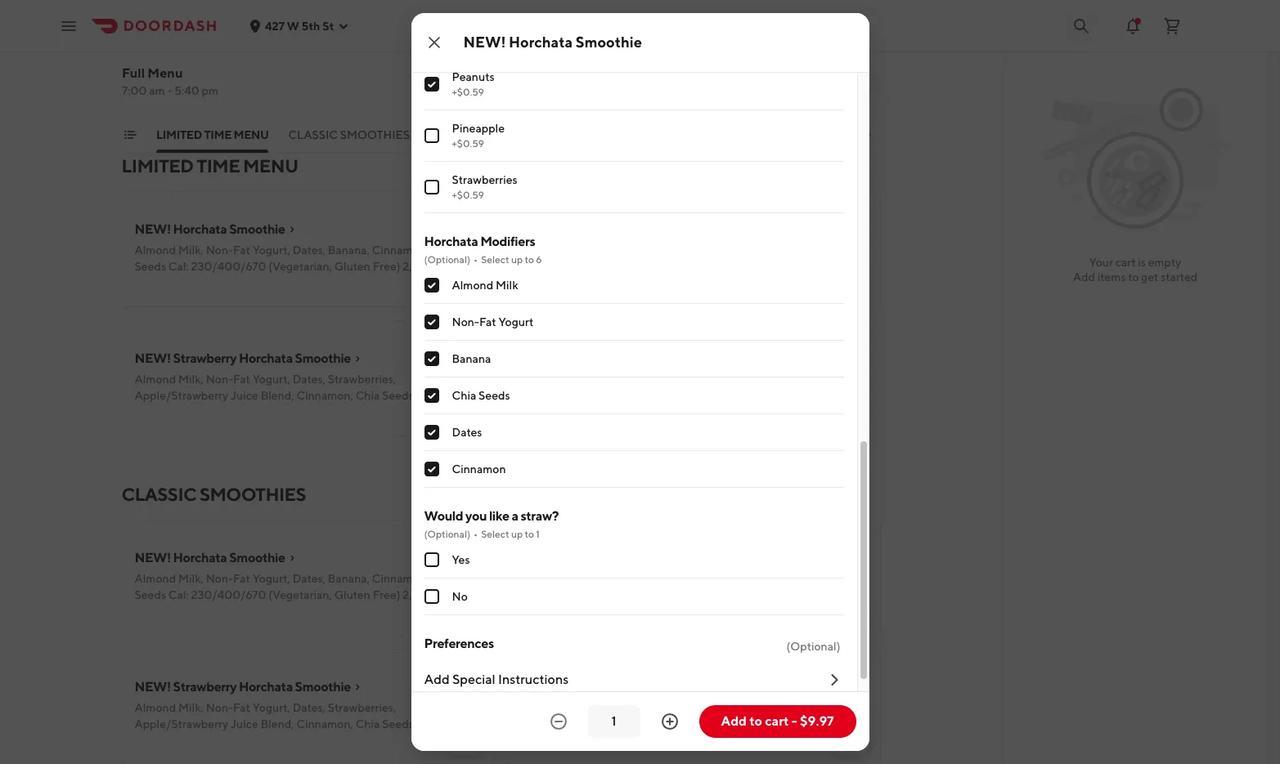 Task type: describe. For each thing, give the bounding box(es) containing it.
preferences
[[424, 636, 494, 652]]

would you like a straw? (optional) • select up to 1
[[424, 509, 559, 541]]

would
[[424, 509, 463, 524]]

bowls
[[832, 128, 875, 142]]

special
[[452, 672, 496, 688]]

st
[[323, 19, 334, 32]]

milk
[[496, 279, 518, 292]]

new! horchata smoothie inside dialog
[[463, 34, 642, 51]]

yogurt
[[499, 316, 534, 329]]

new! inside dialog
[[463, 34, 506, 51]]

5th
[[302, 19, 320, 32]]

Non-Fat Yogurt checkbox
[[424, 315, 439, 330]]

scroll menu navigation right image
[[861, 128, 874, 142]]

non-
[[452, 316, 479, 329]]

add special instructions
[[424, 672, 569, 688]]

cart inside the your cart is empty add items to get started
[[1115, 256, 1136, 269]]

horchata modifiers (optional) • select up to 6
[[424, 234, 542, 266]]

notification bell image
[[1123, 16, 1143, 36]]

5:40
[[174, 84, 199, 97]]

+$0.59 for pineapple
[[452, 137, 484, 150]]

1 +$0.59 from the top
[[452, 34, 484, 47]]

am
[[149, 84, 165, 97]]

would you like a straw? group
[[424, 508, 844, 616]]

- inside full menu 7:00 am - 5:40 pm
[[167, 84, 172, 97]]

427
[[265, 19, 285, 32]]

you
[[465, 509, 487, 524]]

full
[[121, 65, 144, 81]]

like
[[489, 509, 509, 524]]

(optional) inside would you like a straw? (optional) • select up to 1
[[424, 528, 470, 541]]

0 vertical spatial limited
[[156, 128, 202, 142]]

smoothies for "specialty smoothies" button
[[494, 128, 564, 142]]

Cinnamon checkbox
[[424, 462, 439, 477]]

Current quantity is 1 number field
[[598, 713, 630, 731]]

+$0.59 for strawberries
[[452, 189, 484, 201]]

$9.97
[[800, 714, 834, 730]]

classic smoothies button
[[288, 127, 409, 153]]

(optional) inside horchata modifiers (optional) • select up to 6
[[424, 254, 470, 266]]

add inside 'add to cart - $9.97' button
[[721, 714, 747, 730]]

your
[[1089, 256, 1113, 269]]

close new! horchata smoothie image
[[424, 33, 444, 52]]

strawberries +$0.59
[[452, 173, 517, 201]]

group containing peanuts
[[424, 0, 844, 213]]

fat
[[479, 316, 496, 329]]

1 vertical spatial time
[[197, 155, 240, 177]]

strawberries
[[452, 173, 517, 186]]

select inside would you like a straw? (optional) • select up to 1
[[481, 528, 509, 541]]

0 vertical spatial time
[[204, 128, 231, 142]]

modifiers
[[480, 234, 535, 249]]

horchata modifiers group
[[424, 233, 844, 488]]

1 vertical spatial classic smoothies
[[121, 484, 306, 506]]

1 vertical spatial classic
[[121, 484, 196, 506]]

get
[[1141, 271, 1159, 284]]

peanuts
[[452, 70, 495, 83]]

strawberry for time
[[173, 351, 236, 366]]

decrease quantity by 1 image
[[548, 712, 568, 732]]

horchata inside horchata modifiers (optional) • select up to 6
[[424, 234, 478, 249]]

7:00
[[121, 84, 146, 97]]

strawberry wave®
[[521, 680, 631, 695]]

Chia Seeds checkbox
[[424, 389, 439, 403]]

chia
[[452, 389, 476, 402]]

up inside would you like a straw? (optional) • select up to 1
[[511, 528, 523, 541]]



Task type: locate. For each thing, give the bounding box(es) containing it.
horchata
[[509, 34, 573, 51], [173, 222, 227, 237], [424, 234, 478, 249], [239, 351, 293, 366], [173, 550, 227, 566], [239, 680, 293, 695]]

limited
[[156, 128, 202, 142], [121, 155, 193, 177]]

0 vertical spatial -
[[167, 84, 172, 97]]

up
[[511, 254, 523, 266], [511, 528, 523, 541]]

almond milk
[[452, 279, 518, 292]]

1 • from the top
[[474, 254, 478, 266]]

full menu 7:00 am - 5:40 pm
[[121, 65, 218, 97]]

0 vertical spatial select
[[481, 254, 509, 266]]

1 select from the top
[[481, 254, 509, 266]]

to
[[525, 254, 534, 266], [1128, 271, 1139, 284], [525, 528, 534, 541], [750, 714, 762, 730]]

pineapple +$0.59
[[452, 122, 505, 150]]

empty
[[1148, 256, 1182, 269]]

+$0.59 inside the 'peanuts +$0.59'
[[452, 86, 484, 98]]

w
[[287, 19, 299, 32]]

cart left is
[[1115, 256, 1136, 269]]

6
[[536, 254, 542, 266]]

+$0.59 down peanuts
[[452, 86, 484, 98]]

select
[[481, 254, 509, 266], [481, 528, 509, 541]]

to left 1
[[525, 528, 534, 541]]

• up "almond"
[[474, 254, 478, 266]]

strawberry
[[173, 351, 236, 366], [173, 680, 236, 695], [521, 680, 584, 695]]

1 vertical spatial cart
[[765, 714, 789, 730]]

•
[[474, 254, 478, 266], [474, 528, 478, 541]]

straw?
[[521, 509, 559, 524]]

increase quantity by 1 image
[[660, 712, 679, 732]]

2 up from the top
[[511, 528, 523, 541]]

+$0.59
[[452, 34, 484, 47], [452, 86, 484, 98], [452, 137, 484, 150], [452, 189, 484, 201]]

0 vertical spatial classic
[[288, 128, 337, 142]]

up down modifiers
[[511, 254, 523, 266]]

1 vertical spatial select
[[481, 528, 509, 541]]

2 vertical spatial (optional)
[[786, 640, 840, 654]]

dates
[[452, 426, 482, 439]]

select down like
[[481, 528, 509, 541]]

1 up from the top
[[511, 254, 523, 266]]

No checkbox
[[424, 590, 439, 604]]

add
[[1073, 271, 1095, 284], [452, 278, 475, 291], [838, 278, 861, 291], [452, 407, 475, 420], [452, 607, 475, 620], [838, 607, 861, 620], [424, 672, 450, 688], [721, 714, 747, 730], [838, 736, 861, 749]]

1 horizontal spatial smoothies
[[340, 128, 409, 142]]

1 vertical spatial •
[[474, 528, 478, 541]]

1 vertical spatial limited time menu
[[121, 155, 298, 177]]

0 horizontal spatial smoothies
[[200, 484, 306, 506]]

None checkbox
[[424, 180, 439, 195]]

+$0.59 down the 'pineapple'
[[452, 137, 484, 150]]

0 items, open order cart image
[[1162, 16, 1182, 36]]

(optional) up $9.97
[[786, 640, 840, 654]]

menu
[[233, 128, 268, 142], [243, 155, 298, 177]]

specialty smoothies
[[429, 128, 564, 142]]

open menu image
[[59, 16, 79, 36]]

to left 6
[[525, 254, 534, 266]]

add to cart - $9.97 button
[[699, 706, 856, 739]]

specialty smoothies button
[[429, 127, 564, 153]]

specialty
[[429, 128, 492, 142]]

peanuts +$0.59
[[452, 70, 495, 98]]

- right 'am'
[[167, 84, 172, 97]]

+$0.59 inside pineapple +$0.59
[[452, 137, 484, 150]]

0 vertical spatial limited time menu
[[156, 128, 268, 142]]

add to cart - $9.97
[[721, 714, 834, 730]]

0 vertical spatial cart
[[1115, 256, 1136, 269]]

add inside the your cart is empty add items to get started
[[1073, 271, 1095, 284]]

wave®
[[586, 680, 631, 695]]

1 vertical spatial (optional)
[[424, 528, 470, 541]]

limited down 5:40
[[156, 128, 202, 142]]

0 vertical spatial new! horchata smoothie
[[463, 34, 642, 51]]

1 new! strawberry horchata smoothie from the top
[[135, 351, 351, 366]]

menu
[[147, 65, 182, 81]]

(optional) down the would
[[424, 528, 470, 541]]

- inside button
[[792, 714, 797, 730]]

cart inside button
[[765, 714, 789, 730]]

new!
[[463, 34, 506, 51], [135, 222, 171, 237], [135, 351, 171, 366], [135, 550, 171, 566], [135, 680, 171, 695]]

add button
[[442, 272, 485, 298], [829, 272, 871, 298], [442, 401, 485, 427], [442, 600, 485, 627], [829, 600, 871, 627], [829, 730, 871, 756]]

• down you
[[474, 528, 478, 541]]

4 +$0.59 from the top
[[452, 189, 484, 201]]

Item Search search field
[[645, 77, 867, 95]]

new! strawberry horchata smoothie for time
[[135, 351, 351, 366]]

427 w 5th st button
[[249, 19, 350, 32]]

group
[[424, 0, 844, 213]]

None checkbox
[[424, 25, 439, 40], [424, 77, 439, 92], [424, 128, 439, 143], [424, 25, 439, 40], [424, 77, 439, 92], [424, 128, 439, 143]]

a
[[512, 509, 518, 524]]

smoothies for the classic smoothies button
[[340, 128, 409, 142]]

to left $9.97
[[750, 714, 762, 730]]

banana
[[452, 353, 491, 366]]

Banana checkbox
[[424, 352, 439, 366]]

classic inside button
[[288, 128, 337, 142]]

classic
[[288, 128, 337, 142], [121, 484, 196, 506]]

smoothie
[[576, 34, 642, 51], [229, 222, 285, 237], [295, 351, 351, 366], [229, 550, 285, 566], [295, 680, 351, 695]]

1 vertical spatial up
[[511, 528, 523, 541]]

-
[[167, 84, 172, 97], [792, 714, 797, 730]]

Yes checkbox
[[424, 553, 439, 568]]

limited time menu
[[156, 128, 268, 142], [121, 155, 298, 177]]

limited down 'am'
[[121, 155, 193, 177]]

1 horizontal spatial cart
[[1115, 256, 1136, 269]]

pm
[[201, 84, 218, 97]]

1
[[536, 528, 540, 541]]

smoothies inside button
[[494, 128, 564, 142]]

classic smoothies
[[288, 128, 409, 142], [121, 484, 306, 506]]

superfruit bowls
[[757, 128, 875, 142]]

- left $9.97
[[792, 714, 797, 730]]

smoothies
[[340, 128, 409, 142], [494, 128, 564, 142], [200, 484, 306, 506]]

pineapple
[[452, 122, 505, 135]]

1 horizontal spatial -
[[792, 714, 797, 730]]

0 vertical spatial new! strawberry horchata smoothie
[[135, 351, 351, 366]]

+$0.59 right close new! horchata smoothie image
[[452, 34, 484, 47]]

up down 'a'
[[511, 528, 523, 541]]

almond
[[452, 279, 493, 292]]

2 horizontal spatial smoothies
[[494, 128, 564, 142]]

new! strawberry horchata smoothie for smoothies
[[135, 680, 351, 695]]

strawberry for smoothies
[[173, 680, 236, 695]]

to left get
[[1128, 271, 1139, 284]]

new! horchata smoothie for classic smoothies
[[135, 550, 285, 566]]

0 horizontal spatial -
[[167, 84, 172, 97]]

0 vertical spatial classic smoothies
[[288, 128, 409, 142]]

2 • from the top
[[474, 528, 478, 541]]

Dates checkbox
[[424, 425, 439, 440]]

instructions
[[498, 672, 569, 688]]

items
[[1098, 271, 1126, 284]]

427 w 5th st
[[265, 19, 334, 32]]

new! horchata smoothie for limited time menu
[[135, 222, 285, 237]]

non-fat yogurt
[[452, 316, 534, 329]]

0 horizontal spatial cart
[[765, 714, 789, 730]]

Almond Milk checkbox
[[424, 278, 439, 293]]

0 vertical spatial up
[[511, 254, 523, 266]]

add special instructions button
[[424, 658, 844, 703]]

no
[[452, 591, 468, 604]]

is
[[1138, 256, 1146, 269]]

1 vertical spatial menu
[[243, 155, 298, 177]]

(optional) up 'almond milk' checkbox
[[424, 254, 470, 266]]

time
[[204, 128, 231, 142], [197, 155, 240, 177]]

select down modifiers
[[481, 254, 509, 266]]

+$0.59 inside 'strawberries +$0.59'
[[452, 189, 484, 201]]

+$0.59 for peanuts
[[452, 86, 484, 98]]

1 vertical spatial new! strawberry horchata smoothie
[[135, 680, 351, 695]]

3 +$0.59 from the top
[[452, 137, 484, 150]]

add inside add special instructions button
[[424, 672, 450, 688]]

2 new! strawberry horchata smoothie from the top
[[135, 680, 351, 695]]

0 vertical spatial •
[[474, 254, 478, 266]]

to inside button
[[750, 714, 762, 730]]

1 vertical spatial limited
[[121, 155, 193, 177]]

1 vertical spatial -
[[792, 714, 797, 730]]

• inside horchata modifiers (optional) • select up to 6
[[474, 254, 478, 266]]

superfruit bowls button
[[757, 127, 875, 153]]

• inside would you like a straw? (optional) • select up to 1
[[474, 528, 478, 541]]

1 horizontal spatial classic
[[288, 128, 337, 142]]

new! horchata smoothie
[[463, 34, 642, 51], [135, 222, 285, 237], [135, 550, 285, 566]]

started
[[1161, 271, 1198, 284]]

cart left $9.97
[[765, 714, 789, 730]]

2 vertical spatial new! horchata smoothie
[[135, 550, 285, 566]]

seeds
[[479, 389, 510, 402]]

up inside horchata modifiers (optional) • select up to 6
[[511, 254, 523, 266]]

0 vertical spatial (optional)
[[424, 254, 470, 266]]

cinnamon
[[452, 463, 506, 476]]

cart
[[1115, 256, 1136, 269], [765, 714, 789, 730]]

superfruit
[[757, 128, 830, 142]]

smoothie inside new! horchata smoothie dialog
[[576, 34, 642, 51]]

your cart is empty add items to get started
[[1073, 256, 1198, 284]]

1 vertical spatial new! horchata smoothie
[[135, 222, 285, 237]]

0 vertical spatial menu
[[233, 128, 268, 142]]

0 horizontal spatial classic
[[121, 484, 196, 506]]

to inside would you like a straw? (optional) • select up to 1
[[525, 528, 534, 541]]

to inside the your cart is empty add items to get started
[[1128, 271, 1139, 284]]

chia seeds
[[452, 389, 510, 402]]

new! strawberry horchata smoothie
[[135, 351, 351, 366], [135, 680, 351, 695]]

smoothies inside button
[[340, 128, 409, 142]]

2 +$0.59 from the top
[[452, 86, 484, 98]]

2 select from the top
[[481, 528, 509, 541]]

yes
[[452, 554, 470, 567]]

select inside horchata modifiers (optional) • select up to 6
[[481, 254, 509, 266]]

(optional)
[[424, 254, 470, 266], [424, 528, 470, 541], [786, 640, 840, 654]]

+$0.59 down the strawberries
[[452, 189, 484, 201]]

new! horchata smoothie dialog
[[411, 0, 869, 752]]

to inside horchata modifiers (optional) • select up to 6
[[525, 254, 534, 266]]



Task type: vqa. For each thing, say whether or not it's contained in the screenshot.
Glamburgers And Sandwiches
no



